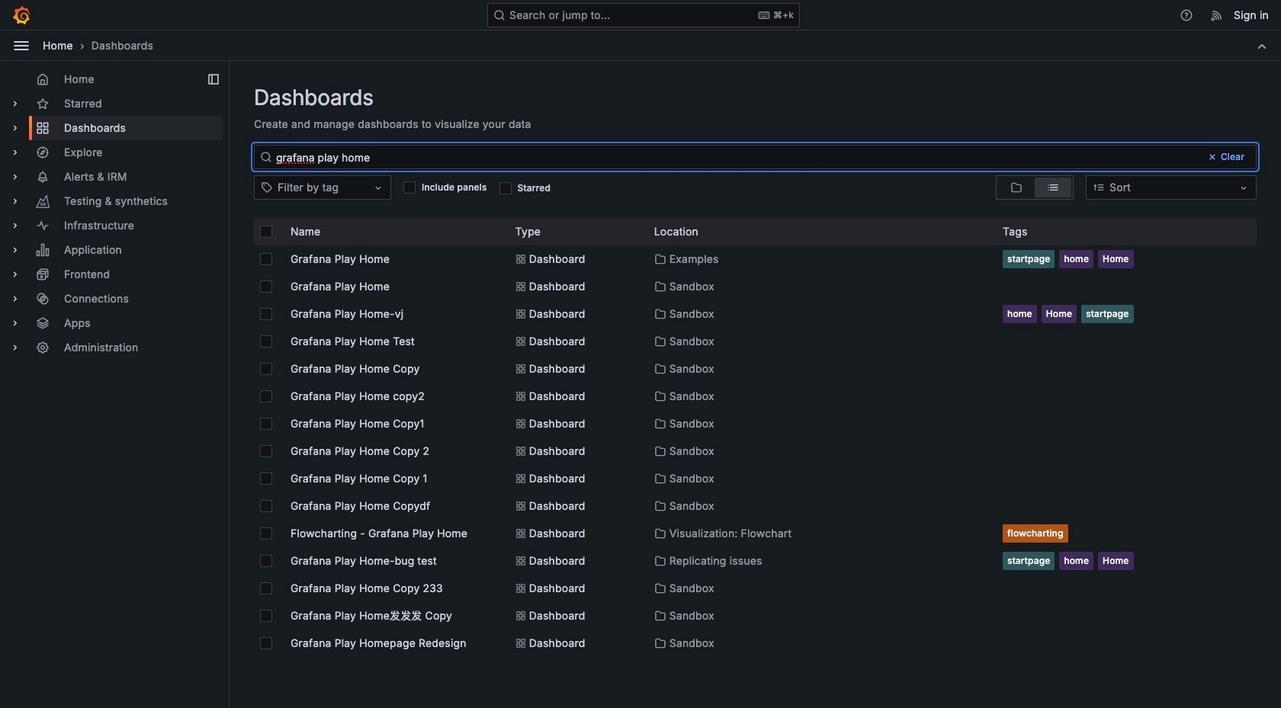 Task type: locate. For each thing, give the bounding box(es) containing it.
10 row from the top
[[254, 465, 1257, 493]]

tags element
[[1003, 250, 1251, 268], [1003, 305, 1251, 323], [1003, 552, 1251, 570]]

1 vertical spatial tags element
[[1003, 305, 1251, 323]]

2 column header from the left
[[648, 218, 991, 246]]

2 row from the top
[[254, 246, 1257, 273]]

expand section apps image
[[9, 317, 21, 329]]

expand section application image
[[9, 244, 21, 256]]

3 tags element from the top
[[1003, 552, 1251, 570]]

2 horizontal spatial column header
[[997, 218, 1257, 246]]

view by folders image
[[1010, 181, 1023, 194]]

1 row from the top
[[254, 218, 1257, 246]]

help image
[[1180, 8, 1193, 22]]

9 row from the top
[[254, 438, 1257, 465]]

column header
[[509, 218, 642, 246], [648, 218, 991, 246], [997, 218, 1257, 246]]

expand section testing & synthetics image
[[9, 195, 21, 207]]

expand section dashboards image
[[9, 122, 21, 134]]

expand section administration image
[[9, 342, 21, 354]]

expand section alerts & irm image
[[9, 171, 21, 183]]

0 vertical spatial tags element
[[1003, 250, 1251, 268]]

1 horizontal spatial column header
[[648, 218, 991, 246]]

0 horizontal spatial column header
[[509, 218, 642, 246]]

expand section connections image
[[9, 293, 21, 305]]

1 tags element from the top
[[1003, 250, 1251, 268]]

option group
[[996, 175, 1074, 200]]

row
[[254, 218, 1257, 246], [254, 246, 1257, 273], [254, 273, 1257, 300], [254, 300, 1257, 328], [254, 328, 1257, 355], [254, 355, 1257, 383], [254, 383, 1257, 410], [254, 410, 1257, 438], [254, 438, 1257, 465], [254, 465, 1257, 493], [254, 493, 1257, 520], [254, 520, 1257, 548], [254, 548, 1257, 575], [254, 575, 1257, 602], [254, 602, 1257, 630], [254, 630, 1257, 657]]

7 row from the top
[[254, 383, 1257, 410]]

15 row from the top
[[254, 602, 1257, 630]]

undock menu image
[[207, 73, 220, 85]]

search results table table
[[254, 218, 1257, 684]]

2 vertical spatial tags element
[[1003, 552, 1251, 570]]

14 row from the top
[[254, 575, 1257, 602]]

cell
[[284, 246, 503, 273], [509, 246, 642, 273], [284, 273, 503, 300], [509, 273, 642, 300], [997, 273, 1257, 300], [284, 300, 503, 328], [509, 300, 642, 328], [284, 328, 503, 355], [509, 328, 642, 355], [997, 328, 1257, 355], [284, 355, 503, 383], [509, 355, 642, 383], [284, 383, 503, 410], [509, 383, 642, 410], [284, 410, 503, 438], [509, 410, 642, 438], [284, 438, 503, 465], [509, 438, 642, 465], [284, 465, 503, 493], [509, 465, 642, 493], [284, 493, 503, 520], [509, 493, 642, 520], [997, 493, 1257, 520], [284, 520, 503, 548], [509, 520, 642, 548], [284, 548, 503, 575], [509, 548, 642, 575], [284, 575, 503, 602], [509, 575, 642, 602], [284, 602, 503, 630], [509, 602, 642, 630], [284, 630, 503, 657], [509, 630, 642, 657]]

3 row from the top
[[254, 273, 1257, 300]]

4 row from the top
[[254, 300, 1257, 328]]

2 tags element from the top
[[1003, 305, 1251, 323]]

12 row from the top
[[254, 520, 1257, 548]]



Task type: vqa. For each thing, say whether or not it's contained in the screenshot.
Table Header 'row'
no



Task type: describe. For each thing, give the bounding box(es) containing it.
news image
[[1210, 8, 1224, 22]]

expand section infrastructure image
[[9, 220, 21, 232]]

Sort text field
[[1108, 179, 1111, 196]]

8 row from the top
[[254, 410, 1257, 438]]

close menu image
[[12, 36, 31, 55]]

1 column header from the left
[[509, 218, 642, 246]]

expand section explore image
[[9, 146, 21, 159]]

5 row from the top
[[254, 328, 1257, 355]]

grafana image
[[12, 6, 31, 24]]

13 row from the top
[[254, 548, 1257, 575]]

Tag filter text field
[[340, 179, 343, 196]]

6 row from the top
[[254, 355, 1257, 383]]

16 row from the top
[[254, 630, 1257, 657]]

navigation element
[[0, 61, 229, 372]]

expand section frontend image
[[9, 268, 21, 281]]

expand section starred image
[[9, 98, 21, 110]]

view as list image
[[1047, 181, 1059, 194]]

11 row from the top
[[254, 493, 1257, 520]]

Search for dashboards and folders text field
[[254, 145, 1257, 169]]

3 column header from the left
[[997, 218, 1257, 246]]



